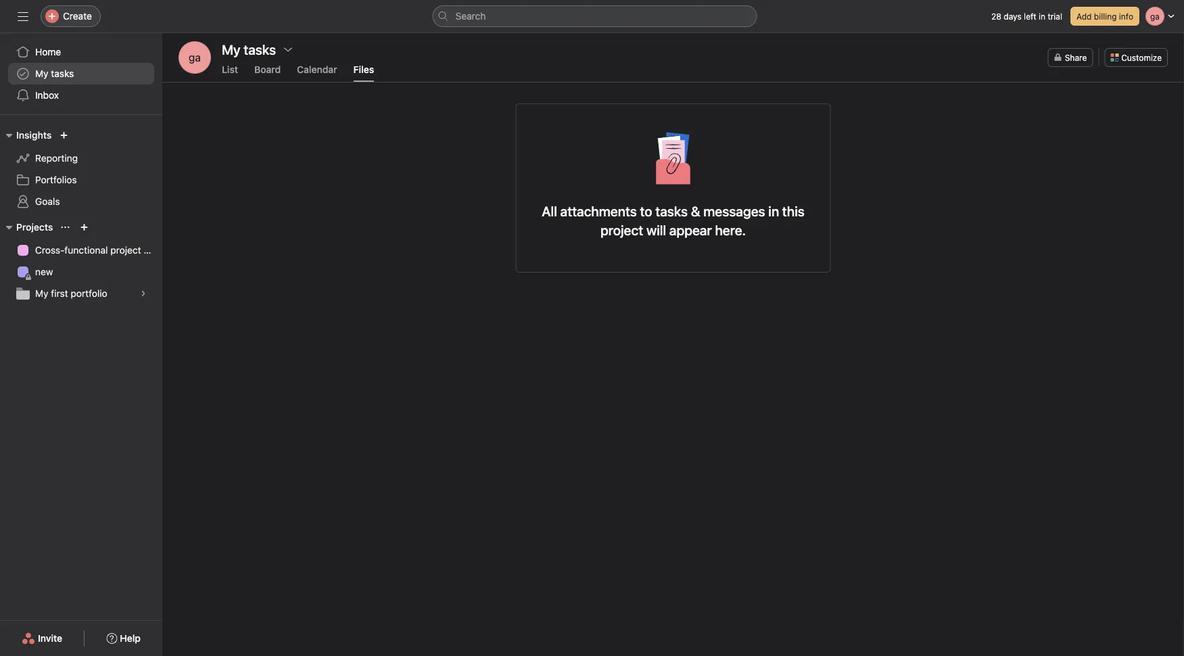 Task type: vqa. For each thing, say whether or not it's contained in the screenshot.
Insights
yes



Task type: locate. For each thing, give the bounding box(es) containing it.
portfolio
[[71, 288, 107, 299]]

portfolios
[[35, 174, 77, 185]]

1 vertical spatial project
[[110, 245, 141, 256]]

tasks inside all attachments to tasks & messages in this project will appear here.
[[656, 203, 688, 219]]

info
[[1119, 11, 1134, 21]]

messages
[[704, 203, 765, 219]]

see details, my first portfolio image
[[139, 289, 147, 298]]

1 my from the top
[[35, 68, 48, 79]]

&
[[691, 203, 700, 219]]

tasks
[[51, 68, 74, 79], [656, 203, 688, 219]]

project down attachments
[[601, 222, 643, 238]]

my inside global element
[[35, 68, 48, 79]]

home
[[35, 46, 61, 57]]

create button
[[41, 5, 101, 27]]

insights
[[16, 130, 52, 141]]

will
[[647, 222, 666, 238]]

trial
[[1048, 11, 1063, 21]]

in
[[1039, 11, 1046, 21], [769, 203, 779, 219]]

board link
[[254, 64, 281, 82]]

files link
[[354, 64, 374, 82]]

ga
[[189, 51, 201, 64]]

list
[[222, 64, 238, 75]]

1 vertical spatial my
[[35, 288, 48, 299]]

2 my from the top
[[35, 288, 48, 299]]

0 vertical spatial project
[[601, 222, 643, 238]]

cross-functional project plan link
[[8, 239, 162, 261]]

1 vertical spatial tasks
[[656, 203, 688, 219]]

my for my first portfolio
[[35, 288, 48, 299]]

new
[[35, 266, 53, 277]]

0 horizontal spatial project
[[110, 245, 141, 256]]

my inside projects element
[[35, 288, 48, 299]]

in right left at the right of the page
[[1039, 11, 1046, 21]]

first
[[51, 288, 68, 299]]

project
[[601, 222, 643, 238], [110, 245, 141, 256]]

tasks left &
[[656, 203, 688, 219]]

my left first
[[35, 288, 48, 299]]

left
[[1024, 11, 1037, 21]]

1 horizontal spatial in
[[1039, 11, 1046, 21]]

1 vertical spatial in
[[769, 203, 779, 219]]

project inside cross-functional project plan link
[[110, 245, 141, 256]]

ga button
[[179, 41, 211, 74]]

reporting
[[35, 153, 78, 164]]

add
[[1077, 11, 1092, 21]]

1 horizontal spatial project
[[601, 222, 643, 238]]

this
[[782, 203, 805, 219]]

invite
[[38, 633, 62, 644]]

my up inbox
[[35, 68, 48, 79]]

0 vertical spatial my
[[35, 68, 48, 79]]

tasks down "home"
[[51, 68, 74, 79]]

projects element
[[0, 215, 162, 307]]

my tasks
[[222, 41, 276, 57]]

my for my tasks
[[35, 68, 48, 79]]

my
[[35, 68, 48, 79], [35, 288, 48, 299]]

customize
[[1122, 53, 1162, 62]]

calendar link
[[297, 64, 337, 82]]

1 horizontal spatial tasks
[[656, 203, 688, 219]]

help button
[[98, 626, 149, 651]]

0 horizontal spatial in
[[769, 203, 779, 219]]

to
[[640, 203, 652, 219]]

customize button
[[1105, 48, 1168, 67]]

in inside all attachments to tasks & messages in this project will appear here.
[[769, 203, 779, 219]]

my first portfolio link
[[8, 283, 154, 304]]

in left this
[[769, 203, 779, 219]]

0 horizontal spatial tasks
[[51, 68, 74, 79]]

inbox
[[35, 90, 59, 101]]

0 vertical spatial in
[[1039, 11, 1046, 21]]

my tasks
[[35, 68, 74, 79]]

0 vertical spatial tasks
[[51, 68, 74, 79]]

28 days left in trial
[[992, 11, 1063, 21]]

project left plan
[[110, 245, 141, 256]]

billing
[[1094, 11, 1117, 21]]



Task type: describe. For each thing, give the bounding box(es) containing it.
share
[[1065, 53, 1087, 62]]

search list box
[[433, 5, 757, 27]]

new project or portfolio image
[[80, 223, 88, 231]]

plan
[[144, 245, 162, 256]]

portfolios link
[[8, 169, 154, 191]]

search button
[[433, 5, 757, 27]]

show options image
[[283, 44, 294, 55]]

goals
[[35, 196, 60, 207]]

my tasks link
[[8, 63, 154, 85]]

hide sidebar image
[[18, 11, 28, 22]]

home link
[[8, 41, 154, 63]]

share button
[[1048, 48, 1093, 67]]

cross-functional project plan
[[35, 245, 162, 256]]

reporting link
[[8, 147, 154, 169]]

projects
[[16, 222, 53, 233]]

help
[[120, 633, 141, 644]]

28
[[992, 11, 1002, 21]]

tasks inside global element
[[51, 68, 74, 79]]

functional
[[65, 245, 108, 256]]

calendar
[[297, 64, 337, 75]]

new link
[[8, 261, 154, 283]]

new image
[[60, 131, 68, 139]]

projects button
[[0, 219, 53, 235]]

all
[[542, 203, 557, 219]]

attachments
[[560, 203, 637, 219]]

appear here.
[[669, 222, 746, 238]]

cross-
[[35, 245, 65, 256]]

board
[[254, 64, 281, 75]]

days
[[1004, 11, 1022, 21]]

add billing info
[[1077, 11, 1134, 21]]

goals link
[[8, 191, 154, 212]]

inbox link
[[8, 85, 154, 106]]

my first portfolio
[[35, 288, 107, 299]]

project inside all attachments to tasks & messages in this project will appear here.
[[601, 222, 643, 238]]

invite button
[[13, 626, 71, 651]]

search
[[456, 10, 486, 22]]

files
[[354, 64, 374, 75]]

insights button
[[0, 127, 52, 143]]

all attachments to tasks & messages in this project will appear here.
[[542, 203, 805, 238]]

insights element
[[0, 123, 162, 215]]

create
[[63, 10, 92, 22]]

list link
[[222, 64, 238, 82]]

show options, current sort, top image
[[61, 223, 69, 231]]

global element
[[0, 33, 162, 114]]

add billing info button
[[1071, 7, 1140, 26]]



